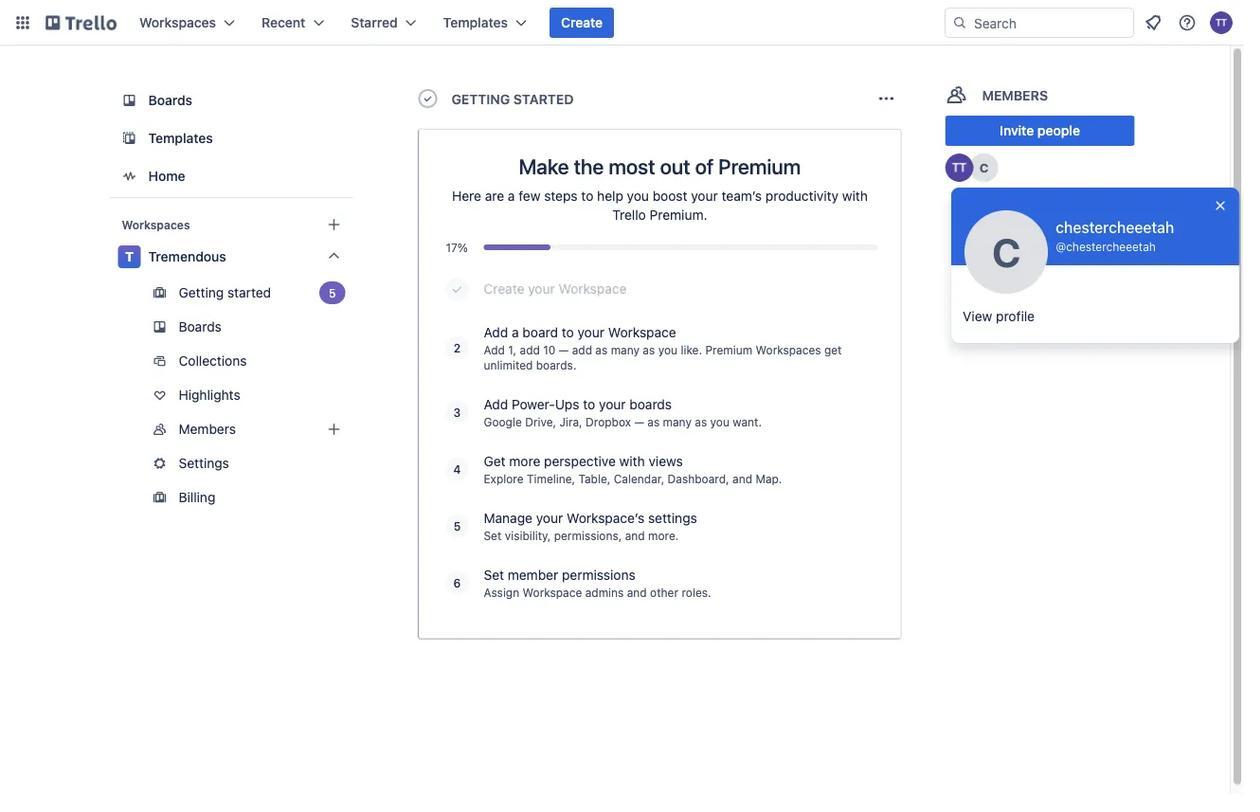 Task type: describe. For each thing, give the bounding box(es) containing it.
starred
[[351, 15, 398, 30]]

your inside 'here are a few steps to help you boost your team's productivity with trello premium.'
[[691, 188, 718, 204]]

drive,
[[525, 415, 557, 428]]

out
[[660, 154, 691, 178]]

add a board to your workspace add 1, add 10 — add as many as you like. premium workspaces get unlimited boards.
[[484, 325, 842, 372]]

here are a few steps to help you boost your team's productivity with trello premium.
[[452, 188, 868, 223]]

view profile
[[963, 309, 1035, 324]]

t
[[125, 249, 134, 264]]

getting
[[179, 285, 224, 300]]

3
[[454, 406, 461, 419]]

team's
[[722, 188, 762, 204]]

c button
[[970, 154, 999, 182]]

boost
[[653, 188, 688, 204]]

c for chestercheeetah (chestercheeetah) icon
[[980, 161, 989, 175]]

invite
[[1000, 123, 1034, 138]]

dropbox
[[586, 415, 631, 428]]

you inside 'add power-ups to your boards google drive, jira, dropbox — as many as you want.'
[[710, 415, 730, 428]]

@
[[1056, 240, 1066, 253]]

trello
[[613, 207, 646, 223]]

templates link
[[110, 121, 353, 155]]

board image
[[118, 89, 141, 112]]

to for board
[[562, 325, 574, 340]]

here
[[452, 188, 481, 204]]

member
[[508, 567, 558, 583]]

home
[[148, 168, 185, 184]]

view
[[963, 309, 993, 324]]

1 add from the left
[[520, 343, 540, 356]]

get
[[825, 343, 842, 356]]

settings link
[[110, 448, 353, 479]]

started
[[228, 285, 271, 300]]

highlights
[[179, 387, 240, 403]]

productivity
[[766, 188, 839, 204]]

billing link
[[110, 482, 353, 513]]

board
[[523, 325, 558, 340]]

2 add from the left
[[572, 343, 592, 356]]

4
[[454, 463, 461, 476]]

make the most out of premium
[[519, 154, 801, 178]]

help
[[597, 188, 624, 204]]

admins
[[585, 586, 624, 599]]

tremendous
[[148, 249, 226, 264]]

boards
[[630, 397, 672, 412]]

get
[[484, 454, 506, 469]]

create your workspace
[[484, 281, 627, 297]]

2
[[454, 341, 461, 355]]

0 vertical spatial workspace
[[559, 281, 627, 297]]

profile
[[996, 309, 1035, 324]]

— for boards
[[635, 415, 644, 428]]

set member permissions assign workspace admins and other roles.
[[484, 567, 712, 599]]

started
[[514, 91, 574, 107]]

visibility,
[[505, 529, 551, 542]]

templates inside popup button
[[443, 15, 508, 30]]

your up the board
[[528, 281, 555, 297]]

workspaces button
[[128, 8, 246, 38]]

settings
[[648, 510, 697, 526]]

make
[[519, 154, 569, 178]]

set inside manage your workspace's settings set visibility, permissions, and more.
[[484, 529, 502, 542]]

add for add power-ups to your boards
[[484, 397, 508, 412]]

most
[[609, 154, 656, 178]]

templates button
[[432, 8, 538, 38]]

roles.
[[682, 586, 712, 599]]

2 boards link from the top
[[110, 312, 353, 342]]

you inside add a board to your workspace add 1, add 10 — add as many as you like. premium workspaces get unlimited boards.
[[658, 343, 678, 356]]

other
[[650, 586, 679, 599]]

few
[[519, 188, 541, 204]]

your inside 'add power-ups to your boards google drive, jira, dropbox — as many as you want.'
[[599, 397, 626, 412]]

dashboard,
[[668, 472, 730, 485]]

want.
[[733, 415, 762, 428]]

workspace inside 'set member permissions assign workspace admins and other roles.'
[[523, 586, 582, 599]]

people
[[1038, 123, 1081, 138]]

collections
[[179, 353, 247, 369]]

1 vertical spatial workspaces
[[122, 218, 190, 231]]

0 notifications image
[[1142, 11, 1165, 34]]

more.
[[648, 529, 679, 542]]

and inside the get more perspective with views explore timeline, table, calendar, dashboard, and map.
[[733, 472, 753, 485]]

getting
[[452, 91, 510, 107]]

1 boards link from the top
[[110, 83, 353, 118]]

Search field
[[968, 9, 1134, 37]]

perspective
[[544, 454, 616, 469]]

search image
[[953, 15, 968, 30]]

permissions,
[[554, 529, 622, 542]]

6
[[454, 576, 461, 590]]

members link
[[110, 414, 353, 445]]

you inside 'here are a few steps to help you boost your team's productivity with trello premium.'
[[627, 188, 649, 204]]

calendar,
[[614, 472, 665, 485]]

premium.
[[650, 207, 708, 223]]

0 vertical spatial chestercheeetah
[[1056, 218, 1174, 236]]

invite people button
[[946, 116, 1135, 146]]

create for create
[[561, 15, 603, 30]]

17 %
[[446, 241, 468, 254]]

set inside 'set member permissions assign workspace admins and other roles.'
[[484, 567, 504, 583]]

— for workspace
[[559, 343, 569, 356]]

a inside 'here are a few steps to help you boost your team's productivity with trello premium.'
[[508, 188, 515, 204]]

chestercheeetah (chestercheeetah) image
[[970, 154, 999, 182]]

members
[[983, 88, 1048, 103]]

google
[[484, 415, 522, 428]]

more
[[509, 454, 541, 469]]

as down boards
[[648, 415, 660, 428]]

get more perspective with views explore timeline, table, calendar, dashboard, and map.
[[484, 454, 782, 485]]

0 vertical spatial boards
[[148, 92, 193, 108]]



Task type: locate. For each thing, give the bounding box(es) containing it.
3 add from the top
[[484, 397, 508, 412]]

your
[[691, 188, 718, 204], [528, 281, 555, 297], [578, 325, 605, 340], [599, 397, 626, 412], [536, 510, 563, 526]]

workspaces left 'get'
[[756, 343, 821, 356]]

create inside create button
[[561, 15, 603, 30]]

0 vertical spatial add
[[484, 325, 508, 340]]

with inside 'here are a few steps to help you boost your team's productivity with trello premium.'
[[843, 188, 868, 204]]

chestercheeetah (chestercheeetah) image
[[965, 210, 1048, 294]]

0 vertical spatial create
[[561, 15, 603, 30]]

1 horizontal spatial c
[[992, 228, 1021, 275]]

2 vertical spatial workspace
[[523, 586, 582, 599]]

set down manage
[[484, 529, 502, 542]]

templates up getting on the left of page
[[443, 15, 508, 30]]

unlimited
[[484, 358, 533, 372]]

the
[[574, 154, 604, 178]]

are
[[485, 188, 504, 204]]

settings
[[179, 455, 229, 471]]

workspace up boards
[[608, 325, 676, 340]]

2 vertical spatial to
[[583, 397, 596, 412]]

boards.
[[536, 358, 577, 372]]

map.
[[756, 472, 782, 485]]

0 horizontal spatial you
[[627, 188, 649, 204]]

1 vertical spatial and
[[625, 529, 645, 542]]

timeline,
[[527, 472, 576, 485]]

getting started
[[179, 285, 271, 300]]

your inside add a board to your workspace add 1, add 10 — add as many as you like. premium workspaces get unlimited boards.
[[578, 325, 605, 340]]

getting started
[[452, 91, 574, 107]]

highlights link
[[110, 380, 353, 410]]

and left the map.
[[733, 472, 753, 485]]

with inside the get more perspective with views explore timeline, table, calendar, dashboard, and map.
[[620, 454, 645, 469]]

many inside 'add power-ups to your boards google drive, jira, dropbox — as many as you want.'
[[663, 415, 692, 428]]

back to home image
[[45, 8, 117, 38]]

1 horizontal spatial you
[[658, 343, 678, 356]]

1 vertical spatial boards link
[[110, 312, 353, 342]]

1 add from the top
[[484, 325, 508, 340]]

5 down create a workspace image
[[329, 286, 336, 300]]

primary element
[[0, 0, 1245, 45]]

views
[[649, 454, 683, 469]]

1 vertical spatial add
[[484, 343, 505, 356]]

0 vertical spatial workspaces
[[139, 15, 216, 30]]

home link
[[110, 159, 353, 193]]

and inside 'set member permissions assign workspace admins and other roles.'
[[627, 586, 647, 599]]

many up boards
[[611, 343, 640, 356]]

your right the board
[[578, 325, 605, 340]]

add power-ups to your boards google drive, jira, dropbox — as many as you want.
[[484, 397, 762, 428]]

1 vertical spatial c
[[992, 228, 1021, 275]]

your down of
[[691, 188, 718, 204]]

1,
[[508, 343, 517, 356]]

with right productivity
[[843, 188, 868, 204]]

2 vertical spatial you
[[710, 415, 730, 428]]

you left want.
[[710, 415, 730, 428]]

add up boards.
[[572, 343, 592, 356]]

2 set from the top
[[484, 567, 504, 583]]

0 vertical spatial to
[[581, 188, 594, 204]]

17
[[446, 241, 458, 254]]

as left like. at top right
[[643, 343, 655, 356]]

5 left manage
[[454, 519, 461, 533]]

to right ups
[[583, 397, 596, 412]]

1 vertical spatial set
[[484, 567, 504, 583]]

1 horizontal spatial add
[[572, 343, 592, 356]]

to inside add a board to your workspace add 1, add 10 — add as many as you like. premium workspaces get unlimited boards.
[[562, 325, 574, 340]]

c
[[980, 161, 989, 175], [992, 228, 1021, 275]]

workspaces inside add a board to your workspace add 1, add 10 — add as many as you like. premium workspaces get unlimited boards.
[[756, 343, 821, 356]]

premium inside add a board to your workspace add 1, add 10 — add as many as you like. premium workspaces get unlimited boards.
[[706, 343, 753, 356]]

0 horizontal spatial templates
[[148, 130, 213, 146]]

1 vertical spatial chestercheeetah
[[1066, 240, 1156, 253]]

1 horizontal spatial many
[[663, 415, 692, 428]]

template board image
[[118, 127, 141, 150]]

— inside add a board to your workspace add 1, add 10 — add as many as you like. premium workspaces get unlimited boards.
[[559, 343, 569, 356]]

premium up team's on the right of the page
[[719, 154, 801, 178]]

you up trello
[[627, 188, 649, 204]]

with up calendar,
[[620, 454, 645, 469]]

— right 10
[[559, 343, 569, 356]]

c inside icon
[[980, 161, 989, 175]]

add
[[520, 343, 540, 356], [572, 343, 592, 356]]

as
[[596, 343, 608, 356], [643, 343, 655, 356], [648, 415, 660, 428], [695, 415, 707, 428]]

add up google
[[484, 397, 508, 412]]

to for ups
[[583, 397, 596, 412]]

1 vertical spatial with
[[620, 454, 645, 469]]

0 horizontal spatial 5
[[329, 286, 336, 300]]

1 vertical spatial 5
[[454, 519, 461, 533]]

a inside add a board to your workspace add 1, add 10 — add as many as you like. premium workspaces get unlimited boards.
[[512, 325, 519, 340]]

boards
[[148, 92, 193, 108], [179, 319, 222, 335]]

many down boards
[[663, 415, 692, 428]]

— down boards
[[635, 415, 644, 428]]

with
[[843, 188, 868, 204], [620, 454, 645, 469]]

templates up home
[[148, 130, 213, 146]]

1 vertical spatial a
[[512, 325, 519, 340]]

2 vertical spatial workspaces
[[756, 343, 821, 356]]

workspaces up board 'image' on the left of the page
[[139, 15, 216, 30]]

0 vertical spatial —
[[559, 343, 569, 356]]

0 vertical spatial 5
[[329, 286, 336, 300]]

billing
[[179, 490, 216, 505]]

boards link up collections 'link'
[[110, 312, 353, 342]]

2 vertical spatial add
[[484, 397, 508, 412]]

and
[[733, 472, 753, 485], [625, 529, 645, 542], [627, 586, 647, 599]]

0 vertical spatial a
[[508, 188, 515, 204]]

manage your workspace's settings set visibility, permissions, and more.
[[484, 510, 697, 542]]

5
[[329, 286, 336, 300], [454, 519, 461, 533]]

like.
[[681, 343, 702, 356]]

2 add from the top
[[484, 343, 505, 356]]

workspace
[[559, 281, 627, 297], [608, 325, 676, 340], [523, 586, 582, 599]]

boards link
[[110, 83, 353, 118], [110, 312, 353, 342]]

chestercheeetah
[[1056, 218, 1174, 236], [1066, 240, 1156, 253]]

c right terry turtle (terryturtle) image
[[980, 161, 989, 175]]

0 vertical spatial many
[[611, 343, 640, 356]]

1 vertical spatial boards
[[179, 319, 222, 335]]

table,
[[579, 472, 611, 485]]

premium
[[719, 154, 801, 178], [706, 343, 753, 356]]

many
[[611, 343, 640, 356], [663, 415, 692, 428]]

many inside add a board to your workspace add 1, add 10 — add as many as you like. premium workspaces get unlimited boards.
[[611, 343, 640, 356]]

0 horizontal spatial with
[[620, 454, 645, 469]]

workspace down trello
[[559, 281, 627, 297]]

to inside 'here are a few steps to help you boost your team's productivity with trello premium.'
[[581, 188, 594, 204]]

your up visibility,
[[536, 510, 563, 526]]

terry turtle (terryturtle) image
[[1210, 11, 1233, 34]]

— inside 'add power-ups to your boards google drive, jira, dropbox — as many as you want.'
[[635, 415, 644, 428]]

0 vertical spatial c
[[980, 161, 989, 175]]

2 horizontal spatial you
[[710, 415, 730, 428]]

collections link
[[110, 346, 353, 376]]

open information menu image
[[1178, 13, 1197, 32]]

create a workspace image
[[323, 213, 346, 236]]

set up assign
[[484, 567, 504, 583]]

1 horizontal spatial —
[[635, 415, 644, 428]]

steps
[[544, 188, 578, 204]]

boards link up templates link
[[110, 83, 353, 118]]

1 vertical spatial create
[[484, 281, 525, 297]]

add image
[[323, 418, 346, 441]]

c inside image
[[992, 228, 1021, 275]]

0 vertical spatial you
[[627, 188, 649, 204]]

0 vertical spatial and
[[733, 472, 753, 485]]

set
[[484, 529, 502, 542], [484, 567, 504, 583]]

1 vertical spatial many
[[663, 415, 692, 428]]

starred button
[[340, 8, 428, 38]]

and inside manage your workspace's settings set visibility, permissions, and more.
[[625, 529, 645, 542]]

1 horizontal spatial 5
[[454, 519, 461, 533]]

assign
[[484, 586, 520, 599]]

of
[[695, 154, 714, 178]]

power-
[[512, 397, 555, 412]]

boards down getting at left top
[[179, 319, 222, 335]]

a right are
[[508, 188, 515, 204]]

to inside 'add power-ups to your boards google drive, jira, dropbox — as many as you want.'
[[583, 397, 596, 412]]

ups
[[555, 397, 580, 412]]

explore
[[484, 472, 524, 485]]

premium right like. at top right
[[706, 343, 753, 356]]

invite people
[[1000, 123, 1081, 138]]

jira,
[[560, 415, 583, 428]]

0 horizontal spatial many
[[611, 343, 640, 356]]

home image
[[118, 165, 141, 188]]

0 horizontal spatial add
[[520, 343, 540, 356]]

1 horizontal spatial create
[[561, 15, 603, 30]]

c for chestercheeetah (chestercheeetah) image
[[992, 228, 1021, 275]]

create button
[[550, 8, 614, 38]]

c left @
[[992, 228, 1021, 275]]

add up unlimited
[[484, 325, 508, 340]]

0 horizontal spatial c
[[980, 161, 989, 175]]

0 vertical spatial templates
[[443, 15, 508, 30]]

manage
[[484, 510, 533, 526]]

1 vertical spatial premium
[[706, 343, 753, 356]]

create for create your workspace
[[484, 281, 525, 297]]

1 vertical spatial workspace
[[608, 325, 676, 340]]

workspaces up t
[[122, 218, 190, 231]]

terry turtle (terryturtle) image
[[946, 154, 974, 182]]

your up dropbox
[[599, 397, 626, 412]]

you left like. at top right
[[658, 343, 678, 356]]

permissions
[[562, 567, 636, 583]]

chestercheeetah inside 'chestercheeetah @ chestercheeetah'
[[1066, 240, 1156, 253]]

workspace down member
[[523, 586, 582, 599]]

workspace's
[[567, 510, 645, 526]]

your inside manage your workspace's settings set visibility, permissions, and more.
[[536, 510, 563, 526]]

and left other
[[627, 586, 647, 599]]

add
[[484, 325, 508, 340], [484, 343, 505, 356], [484, 397, 508, 412]]

0 vertical spatial with
[[843, 188, 868, 204]]

2 vertical spatial and
[[627, 586, 647, 599]]

1 horizontal spatial with
[[843, 188, 868, 204]]

a
[[508, 188, 515, 204], [512, 325, 519, 340]]

1 vertical spatial templates
[[148, 130, 213, 146]]

close image
[[1213, 198, 1228, 213]]

boards right board 'image' on the left of the page
[[148, 92, 193, 108]]

chestercheeetah @ chestercheeetah
[[1056, 218, 1174, 253]]

a up 1,
[[512, 325, 519, 340]]

as left want.
[[695, 415, 707, 428]]

1 horizontal spatial templates
[[443, 15, 508, 30]]

workspace inside add a board to your workspace add 1, add 10 — add as many as you like. premium workspaces get unlimited boards.
[[608, 325, 676, 340]]

0 vertical spatial premium
[[719, 154, 801, 178]]

templates
[[443, 15, 508, 30], [148, 130, 213, 146]]

10
[[543, 343, 556, 356]]

add left 1,
[[484, 343, 505, 356]]

create up the board
[[484, 281, 525, 297]]

1 vertical spatial you
[[658, 343, 678, 356]]

create up started
[[561, 15, 603, 30]]

0 horizontal spatial create
[[484, 281, 525, 297]]

%
[[458, 241, 468, 254]]

to right the board
[[562, 325, 574, 340]]

recent
[[262, 15, 306, 30]]

as right 10
[[596, 343, 608, 356]]

add right 1,
[[520, 343, 540, 356]]

add for add a board to your workspace
[[484, 325, 508, 340]]

add inside 'add power-ups to your boards google drive, jira, dropbox — as many as you want.'
[[484, 397, 508, 412]]

workspaces inside dropdown button
[[139, 15, 216, 30]]

1 vertical spatial —
[[635, 415, 644, 428]]

1 set from the top
[[484, 529, 502, 542]]

1 vertical spatial to
[[562, 325, 574, 340]]

to left the help
[[581, 188, 594, 204]]

0 horizontal spatial —
[[559, 343, 569, 356]]

0 vertical spatial boards link
[[110, 83, 353, 118]]

create
[[561, 15, 603, 30], [484, 281, 525, 297]]

and left more.
[[625, 529, 645, 542]]

0 vertical spatial set
[[484, 529, 502, 542]]



Task type: vqa. For each thing, say whether or not it's contained in the screenshot.


